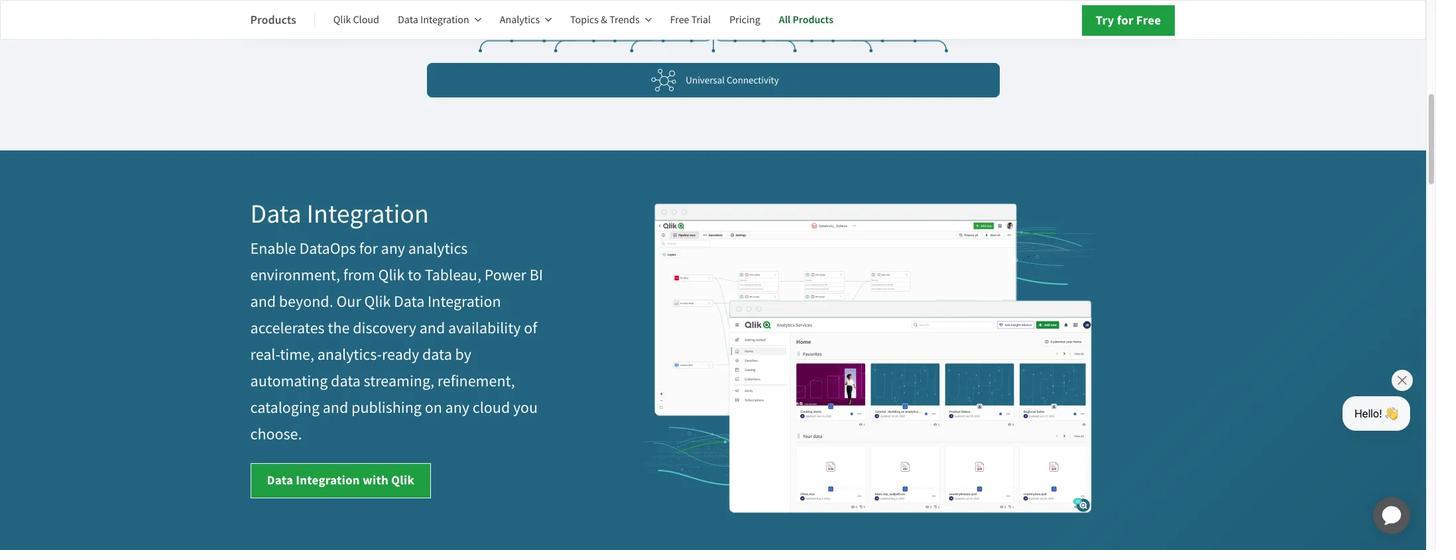 Task type: describe. For each thing, give the bounding box(es) containing it.
&
[[601, 13, 608, 27]]

topics
[[571, 13, 599, 27]]

qlik inside data integration with qlik link
[[391, 473, 415, 489]]

integration inside enable dataops for any analytics environment, from qlik to tableau, power bi and beyond. our qlik data integration accelerates the discovery and availability of real-time, analytics-ready data by automating data streaming, refinement, cataloging and publishing on any cloud you choose.
[[428, 292, 501, 312]]

1 horizontal spatial data
[[423, 345, 452, 365]]

by
[[455, 345, 472, 365]]

integration inside data integration with qlik link
[[296, 473, 360, 489]]

1 vertical spatial and
[[420, 319, 445, 339]]

the
[[328, 319, 350, 339]]

qlik cloud link
[[334, 4, 379, 36]]

0 horizontal spatial products
[[250, 12, 296, 28]]

analytics link
[[500, 4, 552, 36]]

analytics
[[500, 13, 540, 27]]

refinement,
[[438, 372, 515, 392]]

data inside data integration link
[[398, 13, 418, 27]]

data integration with qlik link
[[250, 464, 431, 499]]

with
[[363, 473, 389, 489]]

bi
[[530, 266, 543, 286]]

free trial
[[670, 13, 711, 27]]

beyond.
[[279, 292, 333, 312]]

for inside "link"
[[1118, 12, 1134, 29]]

data integration image
[[645, 199, 1096, 517]]

universal
[[686, 74, 725, 87]]

try for free
[[1096, 12, 1162, 29]]

trends
[[610, 13, 640, 27]]

connectivity
[[727, 74, 779, 87]]

all products
[[779, 13, 834, 27]]

data integration inside products menu bar
[[398, 13, 469, 27]]

1 vertical spatial any
[[446, 398, 470, 418]]

automating
[[250, 372, 328, 392]]

cloud
[[353, 13, 379, 27]]

environment,
[[250, 266, 340, 286]]

power
[[485, 266, 527, 286]]

publishing
[[352, 398, 422, 418]]

data integration with qlik
[[267, 473, 415, 489]]

cataloging
[[250, 398, 320, 418]]

free trial link
[[670, 4, 711, 36]]

time,
[[280, 345, 314, 365]]

free inside "link"
[[1137, 12, 1162, 29]]

free inside products menu bar
[[670, 13, 690, 27]]

all
[[779, 13, 791, 27]]

accelerates
[[250, 319, 325, 339]]

you
[[513, 398, 538, 418]]

analytics
[[408, 239, 468, 259]]

to
[[408, 266, 422, 286]]

try for free link
[[1082, 5, 1176, 36]]

trial
[[692, 13, 711, 27]]



Task type: vqa. For each thing, say whether or not it's contained in the screenshot.
Environment, at the left of the page
yes



Task type: locate. For each thing, give the bounding box(es) containing it.
application
[[1358, 482, 1427, 551]]

streaming,
[[364, 372, 434, 392]]

1 vertical spatial for
[[359, 239, 378, 259]]

0 horizontal spatial any
[[381, 239, 405, 259]]

0 vertical spatial and
[[250, 292, 276, 312]]

qlik
[[334, 13, 351, 27], [378, 266, 405, 286], [365, 292, 391, 312], [391, 473, 415, 489]]

0 vertical spatial for
[[1118, 12, 1134, 29]]

analytics-
[[318, 345, 382, 365]]

0 vertical spatial any
[[381, 239, 405, 259]]

any right on
[[446, 398, 470, 418]]

any left analytics
[[381, 239, 405, 259]]

1 horizontal spatial any
[[446, 398, 470, 418]]

for
[[1118, 12, 1134, 29], [359, 239, 378, 259]]

data inside enable dataops for any analytics environment, from qlik to tableau, power bi and beyond. our qlik data integration accelerates the discovery and availability of real-time, analytics-ready data by automating data streaming, refinement, cataloging and publishing on any cloud you choose.
[[394, 292, 425, 312]]

for inside enable dataops for any analytics environment, from qlik to tableau, power bi and beyond. our qlik data integration accelerates the discovery and availability of real-time, analytics-ready data by automating data streaming, refinement, cataloging and publishing on any cloud you choose.
[[359, 239, 378, 259]]

our
[[337, 292, 361, 312]]

of
[[524, 319, 537, 339]]

and right discovery
[[420, 319, 445, 339]]

2 horizontal spatial and
[[420, 319, 445, 339]]

and right cataloging
[[323, 398, 348, 418]]

enable
[[250, 239, 296, 259]]

integration
[[421, 13, 469, 27], [307, 197, 429, 231], [428, 292, 501, 312], [296, 473, 360, 489]]

data integration
[[398, 13, 469, 27], [250, 197, 429, 231]]

2 vertical spatial and
[[323, 398, 348, 418]]

dataops
[[299, 239, 356, 259]]

0 vertical spatial data integration
[[398, 13, 469, 27]]

free right try
[[1137, 12, 1162, 29]]

products menu bar
[[250, 4, 852, 36]]

enable dataops for any analytics environment, from qlik to tableau, power bi and beyond. our qlik data integration accelerates the discovery and availability of real-time, analytics-ready data by automating data streaming, refinement, cataloging and publishing on any cloud you choose.
[[250, 239, 543, 445]]

data down choose.
[[267, 473, 293, 489]]

qlik left the cloud
[[334, 13, 351, 27]]

qlik up discovery
[[365, 292, 391, 312]]

try
[[1096, 12, 1115, 29]]

universal connectivity
[[686, 74, 779, 87]]

data
[[398, 13, 418, 27], [250, 197, 302, 231], [394, 292, 425, 312], [267, 473, 293, 489]]

topics & trends link
[[571, 4, 652, 36]]

0 vertical spatial data
[[423, 345, 452, 365]]

qlik left 'to'
[[378, 266, 405, 286]]

choose.
[[250, 425, 302, 445]]

all products link
[[779, 4, 834, 36]]

qlik inside qlik cloud "link"
[[334, 13, 351, 27]]

data
[[423, 345, 452, 365], [331, 372, 361, 392]]

qlik right the with
[[391, 473, 415, 489]]

0 horizontal spatial for
[[359, 239, 378, 259]]

for up from on the left
[[359, 239, 378, 259]]

data integration link
[[398, 4, 481, 36]]

availability
[[448, 319, 521, 339]]

pricing
[[730, 13, 761, 27]]

1 vertical spatial data
[[331, 372, 361, 392]]

ready
[[382, 345, 419, 365]]

data down 'to'
[[394, 292, 425, 312]]

data right the cloud
[[398, 13, 418, 27]]

1 horizontal spatial products
[[793, 13, 834, 27]]

tableau,
[[425, 266, 482, 286]]

topics & trends
[[571, 13, 640, 27]]

pricing link
[[730, 4, 761, 36]]

0 horizontal spatial and
[[250, 292, 276, 312]]

any
[[381, 239, 405, 259], [446, 398, 470, 418]]

free left trial
[[670, 13, 690, 27]]

products
[[250, 12, 296, 28], [793, 13, 834, 27]]

and up accelerates
[[250, 292, 276, 312]]

1 horizontal spatial for
[[1118, 12, 1134, 29]]

on
[[425, 398, 442, 418]]

real-
[[250, 345, 280, 365]]

data up 'enable'
[[250, 197, 302, 231]]

1 horizontal spatial free
[[1137, 12, 1162, 29]]

cloud
[[473, 398, 510, 418]]

1 horizontal spatial and
[[323, 398, 348, 418]]

from
[[343, 266, 375, 286]]

discovery
[[353, 319, 417, 339]]

1 vertical spatial data integration
[[250, 197, 429, 231]]

data inside data integration with qlik link
[[267, 473, 293, 489]]

integration inside data integration link
[[421, 13, 469, 27]]

data down 'analytics-'
[[331, 372, 361, 392]]

data left by
[[423, 345, 452, 365]]

qlik cloud
[[334, 13, 379, 27]]

and
[[250, 292, 276, 312], [420, 319, 445, 339], [323, 398, 348, 418]]

for right try
[[1118, 12, 1134, 29]]

free
[[1137, 12, 1162, 29], [670, 13, 690, 27]]

0 horizontal spatial data
[[331, 372, 361, 392]]

0 horizontal spatial free
[[670, 13, 690, 27]]



